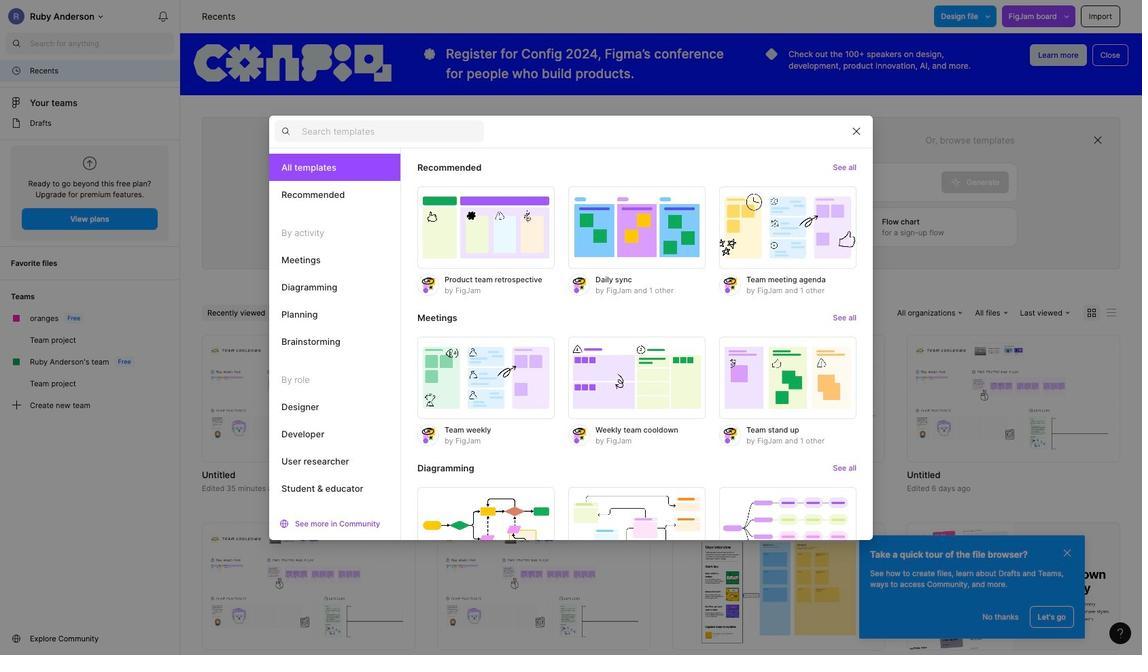 Task type: describe. For each thing, give the bounding box(es) containing it.
team stand up image
[[720, 336, 857, 419]]

Search for anything text field
[[30, 38, 174, 49]]

diagram basics image
[[418, 487, 555, 569]]

Ex: A weekly team meeting, starting with an ice breaker field
[[306, 163, 942, 201]]

weekly team cooldown image
[[569, 336, 706, 419]]

recent 16 image
[[11, 65, 22, 76]]

uml diagram image
[[569, 487, 706, 569]]

daily sync image
[[569, 186, 706, 268]]

bell 32 image
[[152, 5, 174, 27]]

search 32 image
[[5, 33, 27, 54]]

page 16 image
[[11, 118, 22, 129]]

mindmap image
[[720, 487, 857, 569]]



Task type: vqa. For each thing, say whether or not it's contained in the screenshot.
the Creative Brief Template "Image"
no



Task type: locate. For each thing, give the bounding box(es) containing it.
Search templates text field
[[302, 123, 484, 139]]

product team retrospective image
[[418, 186, 555, 268]]

team meeting agenda image
[[720, 186, 857, 268]]

file thumbnail image
[[209, 343, 409, 454], [444, 343, 644, 454], [914, 343, 1114, 454], [679, 371, 879, 426], [908, 522, 1121, 650], [702, 529, 856, 643], [209, 531, 409, 642], [444, 531, 644, 642]]

team weekly image
[[418, 336, 555, 419]]

dialog
[[269, 115, 873, 597]]

community 16 image
[[11, 633, 22, 644]]



